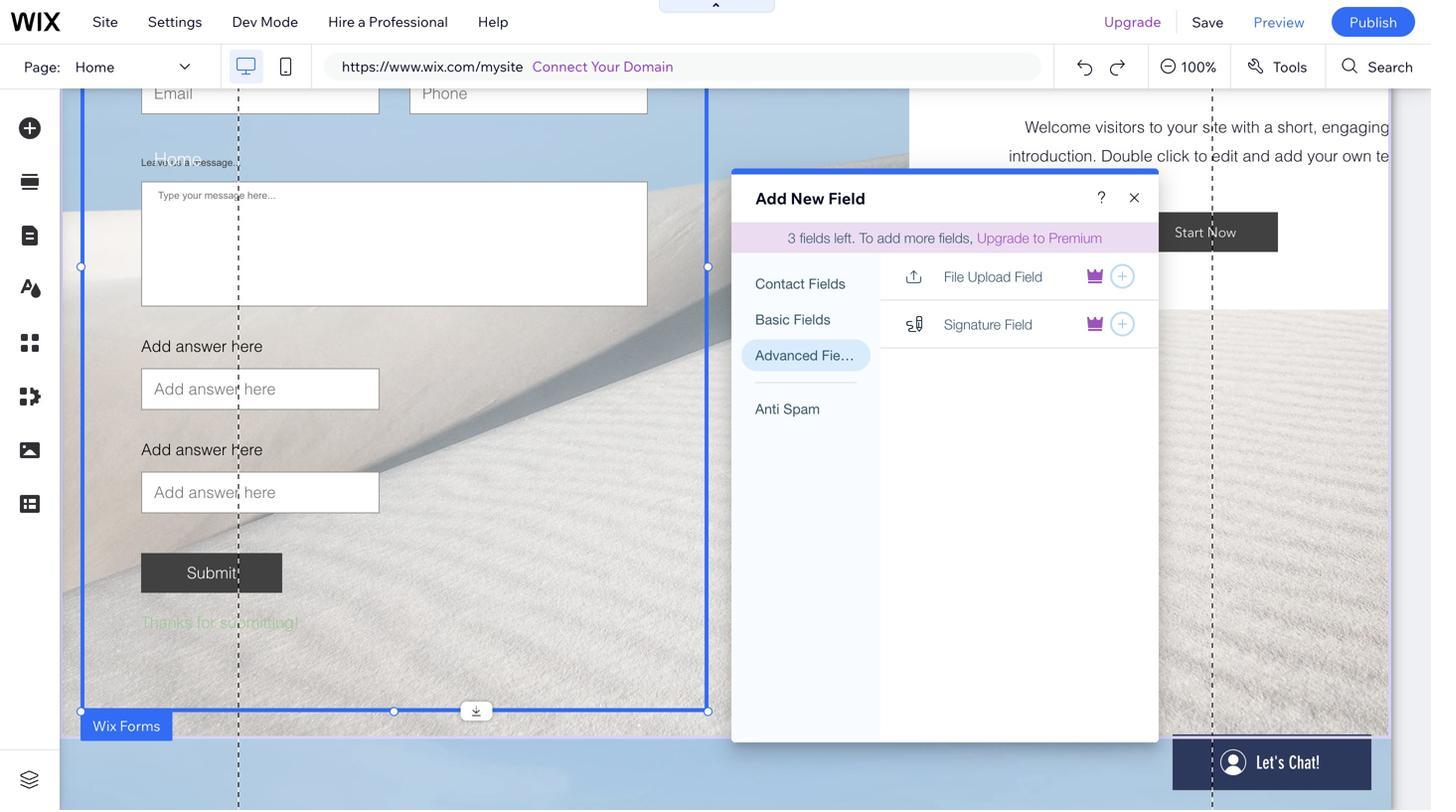 Task type: locate. For each thing, give the bounding box(es) containing it.
https://www.wix.com/mysite connect your domain
[[342, 58, 674, 75]]

mode
[[261, 13, 298, 30]]

settings
[[148, 13, 202, 30]]

save button
[[1177, 0, 1239, 44]]

new
[[791, 188, 825, 208]]

wix
[[92, 717, 117, 735]]

home
[[75, 58, 115, 75]]

add
[[755, 188, 787, 208]]

100%
[[1181, 58, 1216, 75]]

tools
[[1273, 58, 1307, 75]]

site
[[92, 13, 118, 30]]

help
[[478, 13, 509, 30]]

field
[[828, 188, 866, 208]]

a
[[358, 13, 366, 30]]

preview
[[1254, 13, 1305, 31]]

forms
[[120, 717, 160, 735]]

hire a professional
[[328, 13, 448, 30]]



Task type: vqa. For each thing, say whether or not it's contained in the screenshot.
SEO
no



Task type: describe. For each thing, give the bounding box(es) containing it.
100% button
[[1149, 45, 1230, 88]]

domain
[[623, 58, 674, 75]]

your
[[591, 58, 620, 75]]

dev
[[232, 13, 257, 30]]

connect
[[532, 58, 588, 75]]

preview button
[[1239, 0, 1320, 44]]

search
[[1368, 58, 1413, 75]]

professional
[[369, 13, 448, 30]]

tools button
[[1231, 45, 1325, 88]]

https://www.wix.com/mysite
[[342, 58, 523, 75]]

dev mode
[[232, 13, 298, 30]]

publish
[[1350, 13, 1397, 31]]

save
[[1192, 13, 1224, 31]]

hire
[[328, 13, 355, 30]]

search button
[[1326, 45, 1431, 88]]

upgrade
[[1104, 13, 1161, 30]]

publish button
[[1332, 7, 1415, 37]]

wix forms
[[92, 717, 160, 735]]

add new field
[[755, 188, 866, 208]]



